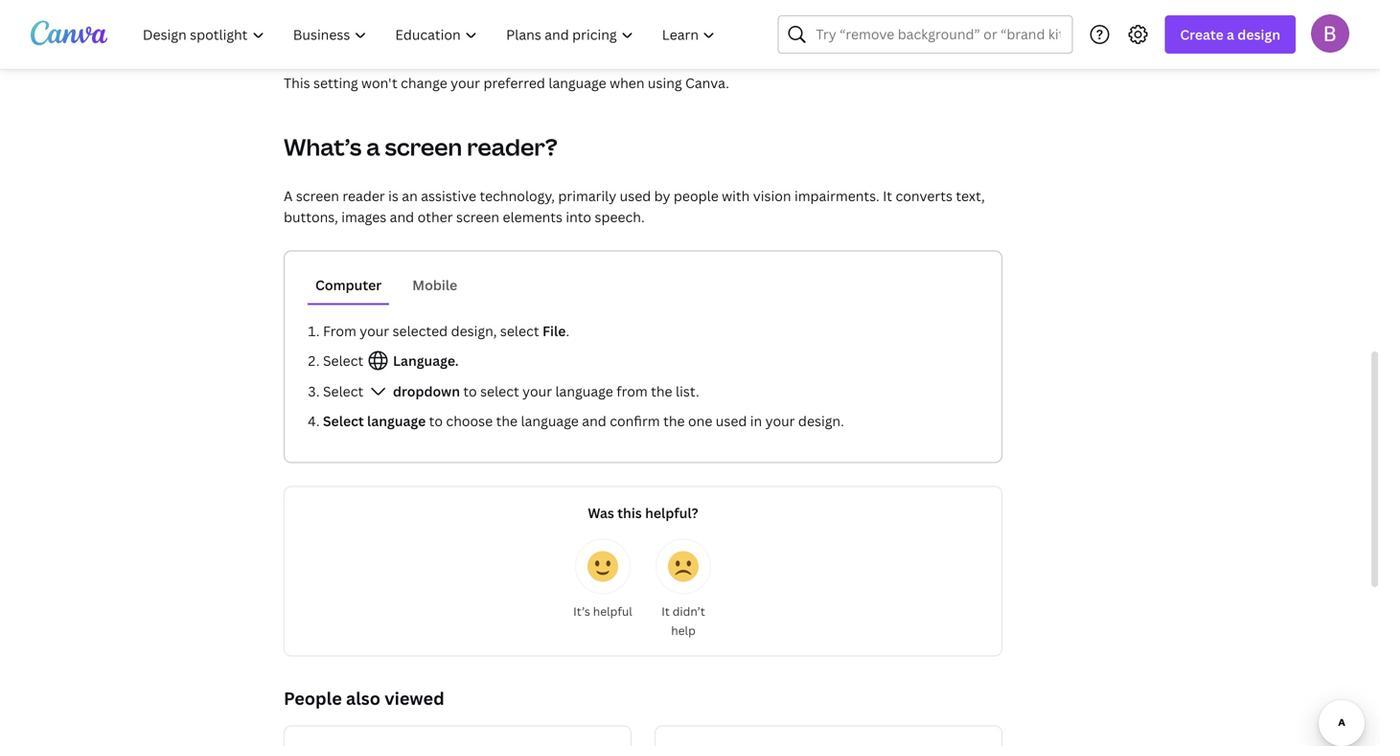 Task type: vqa. For each thing, say whether or not it's contained in the screenshot.
for
no



Task type: describe. For each thing, give the bounding box(es) containing it.
create a design
[[1180, 25, 1280, 44]]

reader
[[343, 187, 385, 205]]

select for language.
[[323, 352, 367, 370]]

by
[[654, 187, 670, 205]]

technology,
[[480, 187, 555, 205]]

language down to select your language from the list. at bottom
[[521, 412, 579, 430]]

elements
[[503, 208, 563, 226]]

.
[[566, 322, 569, 340]]

computer
[[315, 276, 382, 294]]

0 horizontal spatial to
[[429, 412, 443, 430]]

1 vertical spatial select
[[480, 382, 519, 400]]

to select your language from the list.
[[463, 382, 699, 400]]

helpful?
[[645, 504, 698, 522]]

your right change
[[451, 74, 480, 92]]

an
[[402, 187, 418, 205]]

into
[[566, 208, 591, 226]]

a for create
[[1227, 25, 1234, 44]]

it's
[[573, 604, 590, 619]]

confirm
[[610, 412, 660, 430]]

design,
[[451, 322, 497, 340]]

a
[[284, 187, 293, 205]]

also
[[346, 687, 381, 711]]

was this helpful?
[[588, 504, 698, 522]]

1 horizontal spatial to
[[463, 382, 477, 400]]

mobile
[[412, 276, 457, 294]]

language up select language to choose the language and confirm the one used in your design.
[[555, 382, 613, 400]]

1 vertical spatial screen
[[296, 187, 339, 205]]

other
[[417, 208, 453, 226]]

from
[[616, 382, 648, 400]]

viewed
[[385, 687, 444, 711]]

Try "remove background" or "brand kit" search field
[[816, 16, 1060, 53]]

setting
[[313, 74, 358, 92]]

2 vertical spatial screen
[[456, 208, 499, 226]]

design.
[[798, 412, 844, 430]]

with
[[722, 187, 750, 205]]

your right "in"
[[765, 412, 795, 430]]

in
[[750, 412, 762, 430]]

😔 image
[[668, 551, 699, 582]]

the right choose
[[496, 412, 518, 430]]

was
[[588, 504, 614, 522]]

select for dropdown
[[323, 382, 367, 400]]

what's
[[284, 131, 362, 162]]

language.
[[390, 352, 459, 370]]

list.
[[676, 382, 699, 400]]

it didn't help
[[662, 604, 705, 639]]

a for what's
[[366, 131, 380, 162]]

your right from
[[360, 322, 389, 340]]

canva.
[[685, 74, 729, 92]]

helpful
[[593, 604, 632, 619]]

used inside 'a screen reader is an assistive technology, primarily used by people with vision impairments. it converts text, buttons, images and other screen elements into speech.'
[[620, 187, 651, 205]]

top level navigation element
[[130, 15, 732, 54]]

design
[[1238, 25, 1280, 44]]

one
[[688, 412, 712, 430]]

images
[[341, 208, 386, 226]]

people
[[284, 687, 342, 711]]



Task type: locate. For each thing, give the bounding box(es) containing it.
it inside 'a screen reader is an assistive technology, primarily used by people with vision impairments. it converts text, buttons, images and other screen elements into speech.'
[[883, 187, 892, 205]]

selected
[[393, 322, 448, 340]]

1 select from the top
[[323, 352, 367, 370]]

from your selected design, select file .
[[323, 322, 569, 340]]

select up choose
[[480, 382, 519, 400]]

1 vertical spatial used
[[716, 412, 747, 430]]

screen down "assistive"
[[456, 208, 499, 226]]

to down dropdown
[[429, 412, 443, 430]]

screen up buttons,
[[296, 187, 339, 205]]

2 vertical spatial select
[[323, 412, 364, 430]]

0 horizontal spatial and
[[390, 208, 414, 226]]

assistive
[[421, 187, 476, 205]]

choose
[[446, 412, 493, 430]]

0 vertical spatial select
[[500, 322, 539, 340]]

help
[[671, 623, 696, 639]]

1 vertical spatial a
[[366, 131, 380, 162]]

file
[[543, 322, 566, 340]]

it left didn't
[[662, 604, 670, 619]]

when
[[610, 74, 645, 92]]

primarily
[[558, 187, 617, 205]]

1 horizontal spatial a
[[1227, 25, 1234, 44]]

and inside 'a screen reader is an assistive technology, primarily used by people with vision impairments. it converts text, buttons, images and other screen elements into speech.'
[[390, 208, 414, 226]]

used left "in"
[[716, 412, 747, 430]]

from
[[323, 322, 356, 340]]

this
[[617, 504, 642, 522]]

1 vertical spatial to
[[429, 412, 443, 430]]

and down to select your language from the list. at bottom
[[582, 412, 606, 430]]

and
[[390, 208, 414, 226], [582, 412, 606, 430]]

people
[[674, 187, 719, 205]]

is
[[388, 187, 399, 205]]

what's a screen reader?
[[284, 131, 558, 162]]

vision
[[753, 187, 791, 205]]

using
[[648, 74, 682, 92]]

impairments.
[[795, 187, 880, 205]]

create
[[1180, 25, 1224, 44]]

your up select language to choose the language and confirm the one used in your design.
[[523, 382, 552, 400]]

the left "one"
[[663, 412, 685, 430]]

1 horizontal spatial and
[[582, 412, 606, 430]]

text,
[[956, 187, 985, 205]]

🙂 image
[[588, 551, 618, 582]]

a inside dropdown button
[[1227, 25, 1234, 44]]

3 select from the top
[[323, 412, 364, 430]]

0 horizontal spatial used
[[620, 187, 651, 205]]

used up the speech.
[[620, 187, 651, 205]]

select
[[323, 352, 367, 370], [323, 382, 367, 400], [323, 412, 364, 430]]

0 horizontal spatial a
[[366, 131, 380, 162]]

screen up an
[[385, 131, 462, 162]]

0 vertical spatial and
[[390, 208, 414, 226]]

this setting won't change your preferred language when using canva.
[[284, 74, 729, 92]]

screen
[[385, 131, 462, 162], [296, 187, 339, 205], [456, 208, 499, 226]]

select language to choose the language and confirm the one used in your design.
[[323, 412, 844, 430]]

people also viewed
[[284, 687, 444, 711]]

0 vertical spatial a
[[1227, 25, 1234, 44]]

0 vertical spatial select
[[323, 352, 367, 370]]

language left when
[[549, 74, 606, 92]]

0 vertical spatial used
[[620, 187, 651, 205]]

language down dropdown
[[367, 412, 426, 430]]

it's helpful
[[573, 604, 632, 619]]

it
[[883, 187, 892, 205], [662, 604, 670, 619]]

2 select from the top
[[323, 382, 367, 400]]

to up choose
[[463, 382, 477, 400]]

computer button
[[308, 267, 389, 303]]

won't
[[361, 74, 397, 92]]

it left converts
[[883, 187, 892, 205]]

1 horizontal spatial used
[[716, 412, 747, 430]]

change
[[401, 74, 447, 92]]

select
[[500, 322, 539, 340], [480, 382, 519, 400]]

buttons,
[[284, 208, 338, 226]]

the
[[651, 382, 672, 400], [496, 412, 518, 430], [663, 412, 685, 430]]

select left file
[[500, 322, 539, 340]]

0 vertical spatial it
[[883, 187, 892, 205]]

bob builder image
[[1311, 14, 1350, 52]]

it inside it didn't help
[[662, 604, 670, 619]]

1 vertical spatial select
[[323, 382, 367, 400]]

your
[[451, 74, 480, 92], [360, 322, 389, 340], [523, 382, 552, 400], [765, 412, 795, 430]]

a
[[1227, 25, 1234, 44], [366, 131, 380, 162]]

preferred
[[483, 74, 545, 92]]

didn't
[[673, 604, 705, 619]]

mobile button
[[405, 267, 465, 303]]

1 horizontal spatial it
[[883, 187, 892, 205]]

the left list.
[[651, 382, 672, 400]]

language
[[549, 74, 606, 92], [555, 382, 613, 400], [367, 412, 426, 430], [521, 412, 579, 430]]

to
[[463, 382, 477, 400], [429, 412, 443, 430]]

this
[[284, 74, 310, 92]]

converts
[[896, 187, 953, 205]]

0 horizontal spatial it
[[662, 604, 670, 619]]

1 vertical spatial and
[[582, 412, 606, 430]]

speech.
[[595, 208, 645, 226]]

1 vertical spatial it
[[662, 604, 670, 619]]

create a design button
[[1165, 15, 1296, 54]]

0 vertical spatial to
[[463, 382, 477, 400]]

and down an
[[390, 208, 414, 226]]

reader?
[[467, 131, 558, 162]]

a up reader
[[366, 131, 380, 162]]

0 vertical spatial screen
[[385, 131, 462, 162]]

a left design
[[1227, 25, 1234, 44]]

used
[[620, 187, 651, 205], [716, 412, 747, 430]]

dropdown
[[390, 382, 463, 400]]

a screen reader is an assistive technology, primarily used by people with vision impairments. it converts text, buttons, images and other screen elements into speech.
[[284, 187, 985, 226]]



